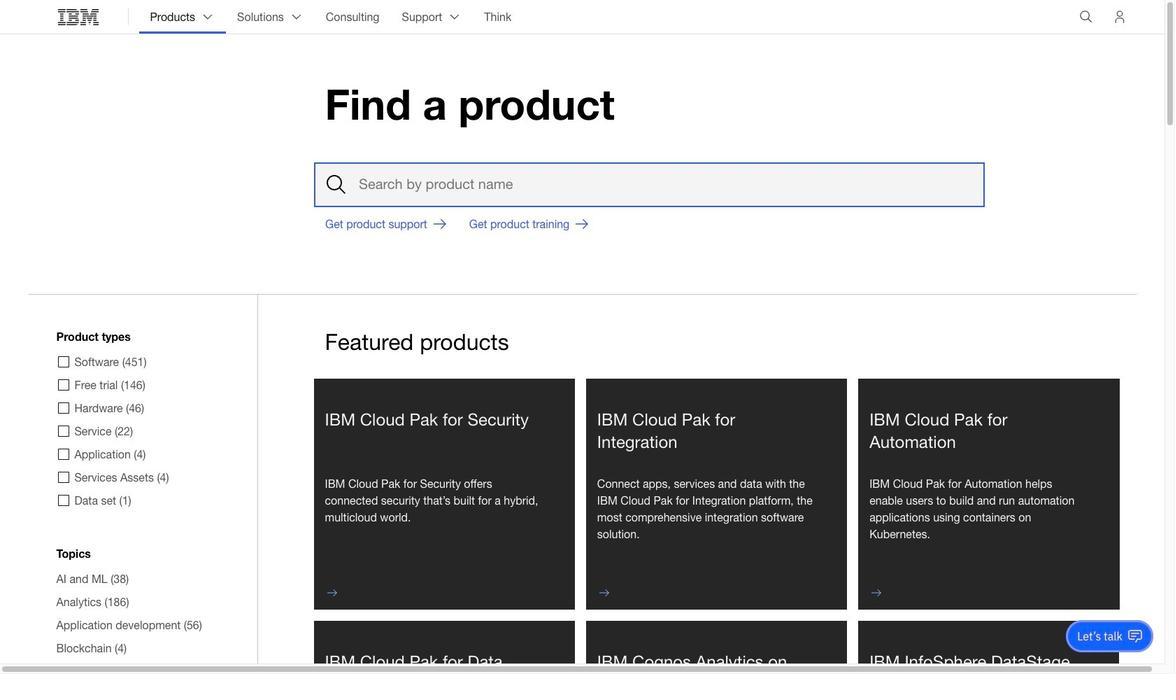 Task type: describe. For each thing, give the bounding box(es) containing it.
search element
[[314, 162, 986, 207]]



Task type: locate. For each thing, give the bounding box(es) containing it.
let's talk element
[[1078, 629, 1123, 644]]

Search text field
[[314, 162, 986, 207]]



